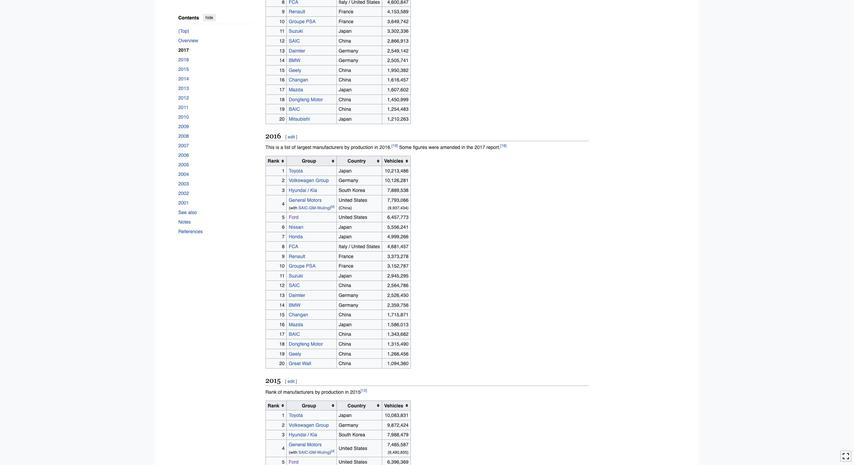 Task type: locate. For each thing, give the bounding box(es) containing it.
1 hyundai from the top
[[289, 188, 307, 193]]

manufacturers down great wall
[[283, 390, 314, 395]]

1 vertical spatial 16
[[280, 322, 285, 328]]

1 vertical spatial hyundai / kia
[[289, 433, 317, 438]]

manufacturers inside 'this is a list of largest manufacturers by production in 2016. [19] some figures were amended in the 2017 report. [18]'
[[313, 145, 344, 150]]

bmw link
[[289, 58, 301, 63], [289, 303, 301, 308]]

1 motor from the top
[[311, 97, 323, 102]]

country down 'this is a list of largest manufacturers by production in 2016. [19] some figures were amended in the 2017 report. [18]'
[[348, 158, 366, 164]]

0 vertical spatial volkswagen group
[[289, 178, 329, 183]]

volkswagen group
[[289, 178, 329, 183], [289, 423, 329, 428]]

1 vertical spatial 3
[[282, 433, 285, 438]]

1 20 from the top
[[280, 116, 285, 122]]

psa for 3,152,787
[[306, 264, 316, 269]]

suzuki for 3,302,336
[[289, 28, 303, 34]]

] up the largest
[[296, 134, 298, 139]]

toyota link
[[289, 168, 303, 174], [289, 413, 303, 419]]

1 toyota link from the top
[[289, 168, 303, 174]]

1 vertical spatial general motors link
[[289, 442, 322, 448]]

19
[[280, 107, 285, 112], [280, 351, 285, 357]]

0 vertical spatial 20
[[280, 116, 285, 122]]

1 1 from the top
[[282, 168, 285, 174]]

germany for 2,549,142
[[339, 48, 359, 53]]

2,505,741
[[388, 58, 409, 63]]

states
[[354, 197, 368, 203], [354, 215, 368, 220], [367, 244, 380, 250], [354, 446, 368, 452], [354, 460, 368, 465]]

geely link
[[289, 68, 302, 73], [289, 351, 302, 357]]

saic-gm-wuling link for 7,485,587
[[299, 451, 330, 455]]

6 germany from the top
[[339, 423, 359, 428]]

0 vertical spatial suzuki link
[[289, 28, 303, 34]]

baic link up mitsubishi
[[289, 107, 300, 112]]

1 vertical spatial south korea
[[339, 433, 366, 438]]

1 [d] from the top
[[331, 205, 335, 208]]

17
[[280, 87, 285, 92], [280, 332, 285, 337]]

edit link up list in the top of the page
[[288, 134, 295, 139]]

1 edit link from the top
[[288, 134, 295, 139]]

] down great at left
[[296, 379, 297, 384]]

0 vertical spatial changan link
[[289, 77, 308, 83]]

0 horizontal spatial by
[[315, 390, 320, 395]]

2 baic from the top
[[289, 332, 300, 337]]

5 china from the top
[[339, 107, 351, 112]]

2 psa from the top
[[306, 264, 316, 269]]

edit for 2015
[[288, 379, 295, 384]]

korea for 9,872,424
[[353, 433, 366, 438]]

0 vertical spatial 1
[[282, 168, 285, 174]]

1 vertical spatial manufacturers
[[283, 390, 314, 395]]

3 united states from the top
[[339, 460, 368, 465]]

renault
[[289, 9, 306, 14], [289, 254, 306, 259]]

15
[[280, 68, 285, 73], [280, 312, 285, 318]]

1 daimler link from the top
[[289, 48, 306, 53]]

0 vertical spatial renault
[[289, 9, 306, 14]]

0 vertical spatial motor
[[311, 97, 323, 102]]

0 vertical spatial 10
[[280, 19, 285, 24]]

1 changan from the top
[[289, 77, 308, 83]]

1 vertical spatial gm-
[[310, 451, 317, 455]]

1 vertical spatial saic
[[289, 283, 300, 289]]

2 suzuki from the top
[[289, 273, 303, 279]]

1 4 from the top
[[282, 201, 285, 207]]

1 vertical spatial daimler
[[289, 293, 306, 298]]

1 korea from the top
[[353, 188, 366, 193]]

2012 link
[[178, 93, 252, 103]]

2 dongfeng motor link from the top
[[289, 342, 323, 347]]

country for 10,213,486
[[348, 158, 366, 164]]

[d] link for 7,793,066
[[331, 205, 335, 208]]

4 for 7,485,587
[[282, 446, 285, 452]]

france for 3,152,787
[[339, 264, 354, 269]]

1 vertical spatial united states
[[339, 446, 368, 452]]

0 vertical spatial 19
[[280, 107, 285, 112]]

kia
[[311, 188, 317, 193], [311, 433, 317, 438]]

2016 up 2014 at the top left
[[178, 57, 189, 62]]

1 vertical spatial volkswagen
[[289, 423, 315, 428]]

edit for 2016
[[288, 134, 295, 139]]

1 vertical spatial [ edit ]
[[285, 379, 297, 384]]

9
[[282, 9, 285, 14], [282, 254, 285, 259]]

1 vertical spatial changan link
[[289, 312, 308, 318]]

1 motors from the top
[[307, 197, 322, 203]]

0 vertical spatial saic link
[[289, 38, 300, 44]]

1 vertical spatial 5
[[282, 460, 285, 465]]

3 for 10,083,831
[[282, 433, 285, 438]]

germany for 2,505,741
[[339, 58, 359, 63]]

groupe
[[289, 19, 305, 24], [289, 264, 305, 269]]

2,866,913
[[388, 38, 409, 44]]

saic-
[[299, 206, 310, 210], [299, 451, 310, 455]]

3 china from the top
[[339, 77, 351, 83]]

groupe for 3,649,742
[[289, 19, 305, 24]]

volkswagen
[[289, 178, 315, 183], [289, 423, 315, 428]]

dongfeng motor up mitsubishi
[[289, 97, 323, 102]]

0 vertical spatial south korea
[[339, 188, 366, 193]]

production inside rank of manufacturers by production in 2015 [12]
[[322, 390, 344, 395]]

1 vertical spatial groupe psa link
[[289, 264, 316, 269]]

1 [d] link from the top
[[331, 205, 335, 208]]

2 japan from the top
[[339, 87, 352, 92]]

11
[[280, 28, 285, 34], [280, 273, 285, 279]]

10 china from the top
[[339, 351, 351, 357]]

production left [12]
[[322, 390, 344, 395]]

fullscreen image
[[843, 453, 850, 460]]

1 vertical spatial 18
[[280, 342, 285, 347]]

hyundai for 10,083,831
[[289, 433, 307, 438]]

of inside rank of manufacturers by production in 2015 [12]
[[278, 390, 282, 395]]

groupe for 3,152,787
[[289, 264, 305, 269]]

great wall
[[289, 361, 311, 367]]

toyota link for 10,083,831
[[289, 413, 303, 419]]

rank for 10,083,831
[[268, 403, 280, 409]]

saic link for 2,866,913
[[289, 38, 300, 44]]

changan link
[[289, 77, 308, 83], [289, 312, 308, 318]]

5 for 6,457,773
[[282, 215, 285, 220]]

mazda
[[289, 87, 303, 92], [289, 322, 303, 328]]

edit up list in the top of the page
[[288, 134, 295, 139]]

0 vertical spatial of
[[292, 145, 296, 150]]

[d]
[[331, 205, 335, 208], [331, 450, 335, 453]]

0 vertical spatial production
[[351, 145, 374, 150]]

1 horizontal spatial production
[[351, 145, 374, 150]]

1 vertical spatial rank
[[266, 390, 277, 395]]

1 vehicles from the top
[[385, 158, 404, 164]]

baic for 19
[[289, 107, 300, 112]]

2 3 from the top
[[282, 433, 285, 438]]

1 hyundai / kia link from the top
[[289, 188, 317, 193]]

dongfeng motor
[[289, 97, 323, 102], [289, 342, 323, 347]]

2 baic link from the top
[[289, 332, 300, 337]]

2 toyota link from the top
[[289, 413, 303, 419]]

1 9 from the top
[[282, 9, 285, 14]]

country down [12]
[[348, 403, 366, 409]]

1 groupe psa from the top
[[289, 19, 316, 24]]

2 13 from the top
[[280, 293, 285, 298]]

vehicles for 10,083,831
[[385, 403, 404, 409]]

/
[[308, 188, 309, 193], [349, 244, 350, 250], [308, 433, 309, 438]]

psa for 3,649,742
[[306, 19, 316, 24]]

mazda link
[[289, 87, 303, 92], [289, 322, 303, 328]]

2016
[[178, 57, 189, 62], [266, 132, 281, 140]]

2009
[[178, 124, 189, 129]]

1 vertical spatial korea
[[353, 433, 366, 438]]

4 japan from the top
[[339, 168, 352, 174]]

5 germany from the top
[[339, 303, 359, 308]]

hyundai / kia for 9,872,424
[[289, 433, 317, 438]]

ford link
[[289, 215, 299, 220], [289, 460, 299, 465]]

2 ford link from the top
[[289, 460, 299, 465]]

gm-
[[310, 206, 317, 210], [310, 451, 317, 455]]

1 renault link from the top
[[289, 9, 306, 14]]

1 japan from the top
[[339, 28, 352, 34]]

toyota down list in the top of the page
[[289, 168, 303, 174]]

notes link
[[178, 217, 252, 227]]

production inside 'this is a list of largest manufacturers by production in 2016. [19] some figures were amended in the 2017 report. [18]'
[[351, 145, 374, 150]]

2 ) from the top
[[330, 451, 331, 455]]

1 19 from the top
[[280, 107, 285, 112]]

2002 link
[[178, 189, 252, 198]]

manufacturers right the largest
[[313, 145, 344, 150]]

1 vertical spatial 19
[[280, 351, 285, 357]]

suzuki link
[[289, 28, 303, 34], [289, 273, 303, 279]]

2017 down overview
[[178, 47, 189, 53]]

united for 7,485,587
[[339, 446, 353, 452]]

0 vertical spatial volkswagen group link
[[289, 178, 329, 183]]

0 vertical spatial dongfeng motor
[[289, 97, 323, 102]]

in inside rank of manufacturers by production in 2015 [12]
[[345, 390, 349, 395]]

2 16 from the top
[[280, 322, 285, 328]]

2 kia from the top
[[311, 433, 317, 438]]

9 china from the top
[[339, 342, 351, 347]]

1 vertical spatial psa
[[306, 264, 316, 269]]

toyota for 10,083,831
[[289, 413, 303, 419]]

1 vertical spatial dongfeng motor link
[[289, 342, 323, 347]]

baic link for 19
[[289, 107, 300, 112]]

1 vertical spatial renault
[[289, 254, 306, 259]]

dongfeng motor for 1,450,999
[[289, 97, 323, 102]]

south
[[339, 188, 351, 193], [339, 433, 351, 438]]

in left the
[[462, 145, 466, 150]]

this
[[266, 145, 275, 150]]

2 (with from the top
[[289, 451, 298, 455]]

3
[[282, 188, 285, 193], [282, 433, 285, 438]]

1 groupe from the top
[[289, 19, 305, 24]]

manufacturers inside rank of manufacturers by production in 2015 [12]
[[283, 390, 314, 395]]

1 volkswagen from the top
[[289, 178, 315, 183]]

1 vertical spatial [d] link
[[331, 450, 335, 453]]

20 left great at left
[[280, 361, 285, 367]]

1 17 from the top
[[280, 87, 285, 92]]

3 for 10,213,486
[[282, 188, 285, 193]]

1 kia from the top
[[311, 188, 317, 193]]

2 geely link from the top
[[289, 351, 302, 357]]

groupe psa link
[[289, 19, 316, 24], [289, 264, 316, 269]]

france
[[339, 9, 354, 14], [339, 19, 354, 24], [339, 254, 354, 259], [339, 264, 354, 269]]

1 vertical spatial 11
[[280, 273, 285, 279]]

1 2 from the top
[[282, 178, 285, 183]]

2 motors from the top
[[307, 442, 322, 448]]

[ edit ] for 2015
[[285, 379, 297, 384]]

south korea for 9,872,424
[[339, 433, 366, 438]]

1 suzuki link from the top
[[289, 28, 303, 34]]

1 12 from the top
[[280, 38, 285, 44]]

3,373,278
[[388, 254, 409, 259]]

6
[[282, 225, 285, 230]]

2 2 from the top
[[282, 423, 285, 428]]

0 vertical spatial geely
[[289, 68, 302, 73]]

0 vertical spatial renault link
[[289, 9, 306, 14]]

1 vertical spatial south
[[339, 433, 351, 438]]

1,950,382
[[388, 68, 409, 73]]

dongfeng motor link up wall on the bottom left
[[289, 342, 323, 347]]

8
[[282, 244, 285, 250]]

1 14 from the top
[[280, 58, 285, 63]]

china for 1,094,360
[[339, 361, 351, 367]]

0 vertical spatial saic-
[[299, 206, 310, 210]]

motor for 1,315,490
[[311, 342, 323, 347]]

figures
[[413, 145, 428, 150]]

2 10 from the top
[[280, 264, 285, 269]]

edit down great at left
[[288, 379, 295, 384]]

1 vertical spatial kia
[[311, 433, 317, 438]]

2016 up this
[[266, 132, 281, 140]]

2 vertical spatial /
[[308, 433, 309, 438]]

1 general motors link from the top
[[289, 197, 322, 203]]

0 vertical spatial 2015
[[178, 66, 189, 72]]

1 general from the top
[[289, 197, 306, 203]]

2007 link
[[178, 141, 252, 150]]

hyundai for 10,213,486
[[289, 188, 307, 193]]

japan for 10,213,486
[[339, 168, 352, 174]]

2 17 from the top
[[280, 332, 285, 337]]

14
[[280, 58, 285, 63], [280, 303, 285, 308]]

korea
[[353, 188, 366, 193], [353, 433, 366, 438]]

1 wuling from the top
[[317, 206, 330, 210]]

dongfeng motor link for 1,450,999
[[289, 97, 323, 102]]

volkswagen group link
[[289, 178, 329, 183], [289, 423, 329, 428]]

1 vertical spatial renault link
[[289, 254, 306, 259]]

dongfeng motor up wall on the bottom left
[[289, 342, 323, 347]]

1 vertical spatial motor
[[311, 342, 323, 347]]

united states
[[339, 215, 368, 220], [339, 446, 368, 452], [339, 460, 368, 465]]

by
[[345, 145, 350, 150], [315, 390, 320, 395]]

1 13 from the top
[[280, 48, 285, 53]]

2 saic-gm-wuling link from the top
[[299, 451, 330, 455]]

0 vertical spatial saic-gm-wuling link
[[299, 206, 330, 210]]

saic for 2,866,913
[[289, 38, 300, 44]]

suzuki for 2,945,295
[[289, 273, 303, 279]]

bmw link for 2,505,741
[[289, 58, 301, 63]]

0 vertical spatial 15
[[280, 68, 285, 73]]

rank for 10,213,486
[[268, 158, 280, 164]]

0 vertical spatial )
[[330, 206, 331, 210]]

1 vertical spatial saic-
[[299, 451, 310, 455]]

renault link
[[289, 9, 306, 14], [289, 254, 306, 259]]

[ up rank of manufacturers by production in 2015 [12]
[[285, 379, 287, 384]]

united states (china)
[[339, 197, 368, 210]]

6 japan from the top
[[339, 234, 352, 240]]

2 volkswagen group from the top
[[289, 423, 329, 428]]

production left the 2016.
[[351, 145, 374, 150]]

[ edit ] up list in the top of the page
[[286, 134, 298, 139]]

united
[[339, 197, 353, 203], [339, 215, 353, 220], [352, 244, 366, 250], [339, 446, 353, 452], [339, 460, 353, 465]]

groupe psa link for 3,649,742
[[289, 19, 316, 24]]

1 vertical spatial volkswagen group link
[[289, 423, 329, 428]]

(with for 7,485,587
[[289, 451, 298, 455]]

0 vertical spatial [ edit ]
[[286, 134, 298, 139]]

0 vertical spatial volkswagen
[[289, 178, 315, 183]]

0 vertical spatial 4
[[282, 201, 285, 207]]

0 vertical spatial groupe psa link
[[289, 19, 316, 24]]

0 horizontal spatial production
[[322, 390, 344, 395]]

1 gm- from the top
[[310, 206, 317, 210]]

2 bmw from the top
[[289, 303, 301, 308]]

2 vertical spatial united states
[[339, 460, 368, 465]]

baic up great at left
[[289, 332, 300, 337]]

13 for 2,526,450
[[280, 293, 285, 298]]

of inside 'this is a list of largest manufacturers by production in 2016. [19] some figures were amended in the 2017 report. [18]'
[[292, 145, 296, 150]]

references
[[178, 229, 203, 234]]

hyundai / kia
[[289, 188, 317, 193], [289, 433, 317, 438]]

south for 9,872,424
[[339, 433, 351, 438]]

1 geely link from the top
[[289, 68, 302, 73]]

5 japan from the top
[[339, 225, 352, 230]]

dongfeng up great wall link
[[289, 342, 310, 347]]

2003 link
[[178, 179, 252, 189]]

0 vertical spatial [d] link
[[331, 205, 335, 208]]

general motors link for 7,793,066
[[289, 197, 322, 203]]

0 horizontal spatial 2016
[[178, 57, 189, 62]]

) for 7,485,587
[[330, 451, 331, 455]]

0 vertical spatial dongfeng motor link
[[289, 97, 323, 102]]

1 vertical spatial motors
[[307, 442, 322, 448]]

1 dongfeng motor from the top
[[289, 97, 323, 102]]

amended
[[441, 145, 461, 150]]

honda link
[[289, 234, 303, 240]]

1 vertical spatial general
[[289, 442, 306, 448]]

baic link up great at left
[[289, 332, 300, 337]]

general for 7,485,587
[[289, 442, 306, 448]]

china for 1,266,456
[[339, 351, 351, 357]]

1 vertical spatial 20
[[280, 361, 285, 367]]

baic up mitsubishi
[[289, 107, 300, 112]]

8 japan from the top
[[339, 322, 352, 328]]

vehicles
[[385, 158, 404, 164], [385, 403, 404, 409]]

2017 right the
[[475, 145, 486, 150]]

[ for 2016
[[286, 134, 287, 139]]

2 south korea from the top
[[339, 433, 366, 438]]

2 horizontal spatial 2015
[[350, 390, 361, 395]]

notes
[[178, 219, 191, 225]]

9 japan from the top
[[339, 413, 352, 419]]

1 country from the top
[[348, 158, 366, 164]]

in left [12] link
[[345, 390, 349, 395]]

1 vertical spatial mazda link
[[289, 322, 303, 328]]

china for 1,616,457
[[339, 77, 351, 83]]

0 vertical spatial 13
[[280, 48, 285, 53]]

1 vertical spatial of
[[278, 390, 282, 395]]

also
[[188, 210, 197, 215]]

5 for 6,396,369
[[282, 460, 285, 465]]

0 vertical spatial baic link
[[289, 107, 300, 112]]

mazda link for 17
[[289, 87, 303, 92]]

2 changan link from the top
[[289, 312, 308, 318]]

1 vertical spatial 13
[[280, 293, 285, 298]]

vehicles up 10,083,831
[[385, 403, 404, 409]]

[ edit ] down great at left
[[285, 379, 297, 384]]

[d] for 7,485,587
[[331, 450, 335, 453]]

china for 1,343,682
[[339, 332, 351, 337]]

2009 link
[[178, 122, 252, 131]]

1 vertical spatial 2017
[[475, 145, 486, 150]]

toyota link down list in the top of the page
[[289, 168, 303, 174]]

0 vertical spatial toyota
[[289, 168, 303, 174]]

2 renault from the top
[[289, 254, 306, 259]]

china for 1,950,382
[[339, 68, 351, 73]]

daimler for 2,549,142
[[289, 48, 306, 53]]

edit link
[[288, 134, 295, 139], [288, 379, 295, 384]]

bmw
[[289, 58, 301, 63], [289, 303, 301, 308]]

1 vertical spatial geely
[[289, 351, 302, 357]]

2 country from the top
[[348, 403, 366, 409]]

edit link down great at left
[[288, 379, 295, 384]]

2 [d] link from the top
[[331, 450, 335, 453]]

3,302,336
[[388, 28, 409, 34]]

2 dongfeng from the top
[[289, 342, 310, 347]]

0 vertical spatial daimler
[[289, 48, 306, 53]]

20 left mitsubishi
[[280, 116, 285, 122]]

2 1 from the top
[[282, 413, 285, 419]]

motors for 7,793,066
[[307, 197, 322, 203]]

17 for mazda
[[280, 87, 285, 92]]

2 germany from the top
[[339, 58, 359, 63]]

toyota link down rank of manufacturers by production in 2015 [12]
[[289, 413, 303, 419]]

1 3 from the top
[[282, 188, 285, 193]]

dongfeng motor link up mitsubishi
[[289, 97, 323, 102]]

0 vertical spatial hyundai
[[289, 188, 307, 193]]

1 mazda from the top
[[289, 87, 303, 92]]

2 china from the top
[[339, 68, 351, 73]]

0 vertical spatial daimler link
[[289, 48, 306, 53]]

2 united states from the top
[[339, 446, 368, 452]]

0 horizontal spatial in
[[345, 390, 349, 395]]

fca
[[289, 244, 299, 250]]

2 dongfeng motor from the top
[[289, 342, 323, 347]]

0 vertical spatial gm-
[[310, 206, 317, 210]]

4,681,457
[[388, 244, 409, 250]]

8 china from the top
[[339, 332, 351, 337]]

2 vehicles from the top
[[385, 403, 404, 409]]

[d] link
[[331, 205, 335, 208], [331, 450, 335, 453]]

2 hyundai / kia link from the top
[[289, 433, 317, 438]]

mazda for 16
[[289, 322, 303, 328]]

1 vertical spatial saic link
[[289, 283, 300, 289]]

0 vertical spatial wuling
[[317, 206, 330, 210]]

ford link for 6,396,369
[[289, 460, 299, 465]]

mazda for 17
[[289, 87, 303, 92]]

1 vertical spatial toyota link
[[289, 413, 303, 419]]

see also link
[[178, 208, 252, 217]]

1 horizontal spatial 2015
[[266, 377, 281, 385]]

2 19 from the top
[[280, 351, 285, 357]]

0 vertical spatial united states
[[339, 215, 368, 220]]

1 vertical spatial 17
[[280, 332, 285, 337]]

2 general from the top
[[289, 442, 306, 448]]

1 vertical spatial bmw
[[289, 303, 301, 308]]

in left the 2016.
[[375, 145, 379, 150]]

in
[[375, 145, 379, 150], [462, 145, 466, 150], [345, 390, 349, 395]]

2 18 from the top
[[280, 342, 285, 347]]

) for 7,793,066
[[330, 206, 331, 210]]

vehicles up 10,213,486
[[385, 158, 404, 164]]

japan for 3,302,336
[[339, 28, 352, 34]]

hyundai
[[289, 188, 307, 193], [289, 433, 307, 438]]

1 15 from the top
[[280, 68, 285, 73]]

0 vertical spatial manufacturers
[[313, 145, 344, 150]]

rank inside rank of manufacturers by production in 2015 [12]
[[266, 390, 277, 395]]

1 vertical spatial suzuki
[[289, 273, 303, 279]]

2 edit from the top
[[288, 379, 295, 384]]

dongfeng up mitsubishi
[[289, 97, 310, 102]]

0 vertical spatial psa
[[306, 19, 316, 24]]

11 china from the top
[[339, 361, 351, 367]]

were
[[429, 145, 439, 150]]

17 for baic
[[280, 332, 285, 337]]

0 vertical spatial 17
[[280, 87, 285, 92]]

toyota for 10,213,486
[[289, 168, 303, 174]]

18 for 1,315,490
[[280, 342, 285, 347]]

baic link
[[289, 107, 300, 112], [289, 332, 300, 337]]

2 mazda from the top
[[289, 322, 303, 328]]

daimler link for 2,549,142
[[289, 48, 306, 53]]

0 vertical spatial [
[[286, 134, 287, 139]]

2 5 from the top
[[282, 460, 285, 465]]

1 vertical spatial 2
[[282, 423, 285, 428]]

[ up list in the top of the page
[[286, 134, 287, 139]]

0 vertical spatial kia
[[311, 188, 317, 193]]

motor for 1,450,999
[[311, 97, 323, 102]]

13 for 2,549,142
[[280, 48, 285, 53]]

1 vertical spatial [d]
[[331, 450, 335, 453]]

2013
[[178, 86, 189, 91]]

2 12 from the top
[[280, 283, 285, 289]]

dongfeng for 1,315,490
[[289, 342, 310, 347]]

wuling for 7,485,587
[[317, 451, 330, 455]]

rank
[[268, 158, 280, 164], [266, 390, 277, 395], [268, 403, 280, 409]]

toyota down rank of manufacturers by production in 2015 [12]
[[289, 413, 303, 419]]

1 16 from the top
[[280, 77, 285, 83]]

2 20 from the top
[[280, 361, 285, 367]]

2008 link
[[178, 131, 252, 141]]

0 vertical spatial 14
[[280, 58, 285, 63]]

edit link for 2015
[[288, 379, 295, 384]]

volkswagen group for 10,083,831
[[289, 423, 329, 428]]

10
[[280, 19, 285, 24], [280, 264, 285, 269]]

0 vertical spatial 3
[[282, 188, 285, 193]]

china for 1,315,490
[[339, 342, 351, 347]]

2 groupe psa from the top
[[289, 264, 316, 269]]

0 vertical spatial general
[[289, 197, 306, 203]]

a
[[281, 145, 283, 150]]

2 15 from the top
[[280, 312, 285, 318]]

saic link
[[289, 38, 300, 44], [289, 283, 300, 289]]

group
[[302, 158, 316, 164], [316, 178, 329, 183], [302, 403, 316, 409], [316, 423, 329, 428]]

2 edit link from the top
[[288, 379, 295, 384]]

0 vertical spatial toyota link
[[289, 168, 303, 174]]



Task type: vqa. For each thing, say whether or not it's contained in the screenshot.


Task type: describe. For each thing, give the bounding box(es) containing it.
9 for 4,153,589
[[282, 9, 285, 14]]

edit link for 2016
[[288, 134, 295, 139]]

general motors (with saic-gm-wuling ) [d] for 7,485,587
[[289, 442, 335, 455]]

this is a list of largest manufacturers by production in 2016. [19] some figures were amended in the 2017 report. [18]
[[266, 144, 507, 150]]

mazda link for 16
[[289, 322, 303, 328]]

10,126,281
[[385, 178, 409, 183]]

2016.
[[380, 145, 392, 150]]

baic link for 17
[[289, 332, 300, 337]]

1,266,456
[[388, 351, 409, 357]]

2004
[[178, 172, 189, 177]]

[19] link
[[392, 144, 398, 148]]

overview
[[178, 38, 198, 43]]

2011 link
[[178, 103, 252, 112]]

south korea for 10,126,281
[[339, 188, 366, 193]]

hyundai / kia for 10,126,281
[[289, 188, 317, 193]]

(top) link
[[178, 26, 252, 36]]

groupe psa for 3,152,787
[[289, 264, 316, 269]]

bmw link for 2,359,756
[[289, 303, 301, 308]]

[d] for 7,793,066
[[331, 205, 335, 208]]

volkswagen for 10,213,486
[[289, 178, 315, 183]]

mitsubishi link
[[289, 116, 310, 122]]

united inside united states (china)
[[339, 197, 353, 203]]

south for 10,126,281
[[339, 188, 351, 193]]

4,999,266
[[388, 234, 409, 240]]

see also
[[178, 210, 197, 215]]

2014 link
[[178, 74, 252, 83]]

10,213,486
[[385, 168, 409, 174]]

volkswagen for 10,083,831
[[289, 423, 315, 428]]

3,152,787
[[388, 264, 409, 269]]

16 for changan
[[280, 77, 285, 83]]

1 horizontal spatial in
[[375, 145, 379, 150]]

2013 link
[[178, 83, 252, 93]]

1,210,263
[[388, 116, 409, 122]]

1 vertical spatial /
[[349, 244, 350, 250]]

3,649,742
[[388, 19, 409, 24]]

2012
[[178, 95, 189, 101]]

20 for mitsubishi
[[280, 116, 285, 122]]

is
[[276, 145, 280, 150]]

japan for 5,556,241
[[339, 225, 352, 230]]

[12]
[[361, 388, 367, 393]]

6,396,369
[[388, 460, 409, 465]]

2014
[[178, 76, 189, 81]]

[ edit ] for 2016
[[286, 134, 298, 139]]

2004 link
[[178, 169, 252, 179]]

general for 7,793,066
[[289, 197, 306, 203]]

motors for 7,485,587
[[307, 442, 322, 448]]

2015 link
[[178, 64, 252, 74]]

wall
[[302, 361, 311, 367]]

1,094,360
[[388, 361, 409, 367]]

states for 7,485,587
[[354, 446, 368, 452]]

(with for 7,793,066
[[289, 206, 298, 210]]

largest
[[297, 145, 312, 150]]

[18]
[[501, 144, 507, 148]]

china for 2,564,786
[[339, 283, 351, 289]]

] for 2015
[[296, 379, 297, 384]]

1,254,483
[[388, 107, 409, 112]]

2010 link
[[178, 112, 252, 122]]

19 for baic
[[280, 107, 285, 112]]

saic- for 7,793,066
[[299, 206, 310, 210]]

korea for 10,126,281
[[353, 188, 366, 193]]

1,715,871
[[388, 312, 409, 318]]

[18] link
[[501, 144, 507, 148]]

nissan link
[[289, 225, 304, 230]]

6,457,773
[[388, 215, 409, 220]]

1,450,999
[[388, 97, 409, 102]]

2017 inside 'this is a list of largest manufacturers by production in 2016. [19] some figures were amended in the 2017 report. [18]'
[[475, 145, 486, 150]]

kia for 10,126,281
[[311, 188, 317, 193]]

groupe psa for 3,649,742
[[289, 19, 316, 24]]

9,872,424
[[388, 423, 409, 428]]

daimler link for 2,526,450
[[289, 293, 306, 298]]

14 for 2,505,741
[[280, 58, 285, 63]]

saic link for 2,564,786
[[289, 283, 300, 289]]

rank of manufacturers by production in 2015 [12]
[[266, 388, 367, 395]]

italy / united states
[[339, 244, 380, 250]]

see
[[178, 210, 187, 215]]

1,586,013
[[388, 322, 409, 328]]

vehicles for 10,213,486
[[385, 158, 404, 164]]

7,793,066 (9,937,434)
[[388, 197, 409, 210]]

states for 6,457,773
[[354, 215, 368, 220]]

fca link
[[289, 244, 299, 250]]

references link
[[178, 227, 252, 236]]

7,793,066
[[388, 197, 409, 203]]

2016 link
[[178, 55, 252, 64]]

7
[[282, 234, 285, 240]]

report.
[[487, 145, 501, 150]]

0 horizontal spatial 2015
[[178, 66, 189, 72]]

bmw for 2,359,756
[[289, 303, 301, 308]]

japan for 4,999,266
[[339, 234, 352, 240]]

7,988,479
[[388, 433, 409, 438]]

geely for 15
[[289, 68, 302, 73]]

1 vertical spatial 2015
[[266, 377, 281, 385]]

by inside rank of manufacturers by production in 2015 [12]
[[315, 390, 320, 395]]

hyundai / kia link for 9,872,424
[[289, 433, 317, 438]]

[ for 2015
[[285, 379, 287, 384]]

changan for 16
[[289, 77, 308, 83]]

france for 4,153,589
[[339, 9, 354, 14]]

mitsubishi
[[289, 116, 310, 122]]

suzuki link for 3,302,336
[[289, 28, 303, 34]]

15 for changan
[[280, 312, 285, 318]]

2001 link
[[178, 198, 252, 208]]

12 for 2,564,786
[[280, 283, 285, 289]]

[12] link
[[361, 388, 367, 393]]

2006
[[178, 152, 189, 158]]

2,359,756
[[388, 303, 409, 308]]

geely link for 15
[[289, 68, 302, 73]]

by inside 'this is a list of largest manufacturers by production in 2016. [19] some figures were amended in the 2017 report. [18]'
[[345, 145, 350, 150]]

(china)
[[339, 206, 352, 210]]

1,607,602
[[388, 87, 409, 92]]

changan link for 15
[[289, 312, 308, 318]]

renault link for 4,153,589
[[289, 9, 306, 14]]

0 vertical spatial 2016
[[178, 57, 189, 62]]

10,083,831
[[385, 413, 409, 419]]

the
[[467, 145, 474, 150]]

16 for mazda
[[280, 322, 285, 328]]

china for 2,866,913
[[339, 38, 351, 44]]

(9,490,835)
[[388, 451, 409, 455]]

groupe psa link for 3,152,787
[[289, 264, 316, 269]]

contents
[[178, 15, 199, 21]]

1,315,490
[[388, 342, 409, 347]]

united for 6,396,369
[[339, 460, 353, 465]]

15 for geely
[[280, 68, 285, 73]]

states inside united states (china)
[[354, 197, 368, 203]]

honda
[[289, 234, 303, 240]]

4 for 7,793,066
[[282, 201, 285, 207]]

volkswagen group link for 10,083,831
[[289, 423, 329, 428]]

wuling for 7,793,066
[[317, 206, 330, 210]]

china for 1,254,483
[[339, 107, 351, 112]]

7,485,587
[[388, 442, 409, 448]]

7,485,587 (9,490,835)
[[388, 442, 409, 455]]

/ for 10,213,486
[[308, 188, 309, 193]]

2007
[[178, 143, 189, 148]]

[19]
[[392, 144, 398, 148]]

dongfeng motor link for 1,315,490
[[289, 342, 323, 347]]

4,153,589
[[388, 9, 409, 14]]

1,616,457
[[388, 77, 409, 83]]

united states for 6,396,369
[[339, 460, 368, 465]]

1,343,682
[[388, 332, 409, 337]]

0 horizontal spatial 2017
[[178, 47, 189, 53]]

2 horizontal spatial in
[[462, 145, 466, 150]]

saic for 2,564,786
[[289, 283, 300, 289]]

2006 link
[[178, 150, 252, 160]]

country for 10,083,831
[[348, 403, 366, 409]]

some
[[400, 145, 412, 150]]

japan for 1,607,602
[[339, 87, 352, 92]]

germany for 9,872,424
[[339, 423, 359, 428]]

1 vertical spatial 2016
[[266, 132, 281, 140]]

ford link for 6,457,773
[[289, 215, 299, 220]]

japan for 1,210,263
[[339, 116, 352, 122]]

japan for 2,945,295
[[339, 273, 352, 279]]

japan for 1,586,013
[[339, 322, 352, 328]]

saic- for 7,485,587
[[299, 451, 310, 455]]

2 for 10,213,486
[[282, 178, 285, 183]]

list
[[285, 145, 291, 150]]

2015 inside rank of manufacturers by production in 2015 [12]
[[350, 390, 361, 395]]

5,556,241
[[388, 225, 409, 230]]

2,945,295
[[388, 273, 409, 279]]

great
[[289, 361, 301, 367]]

daimler for 2,526,450
[[289, 293, 306, 298]]

2003
[[178, 181, 189, 187]]

hide button
[[203, 14, 216, 22]]

19 for geely
[[280, 351, 285, 357]]

italy
[[339, 244, 348, 250]]

2,564,786
[[388, 283, 409, 289]]

2005
[[178, 162, 189, 167]]

kia for 9,872,424
[[311, 433, 317, 438]]

great wall link
[[289, 361, 311, 367]]

2,549,142
[[388, 48, 409, 53]]

14 for 2,359,756
[[280, 303, 285, 308]]

germany for 2,526,450
[[339, 293, 359, 298]]



